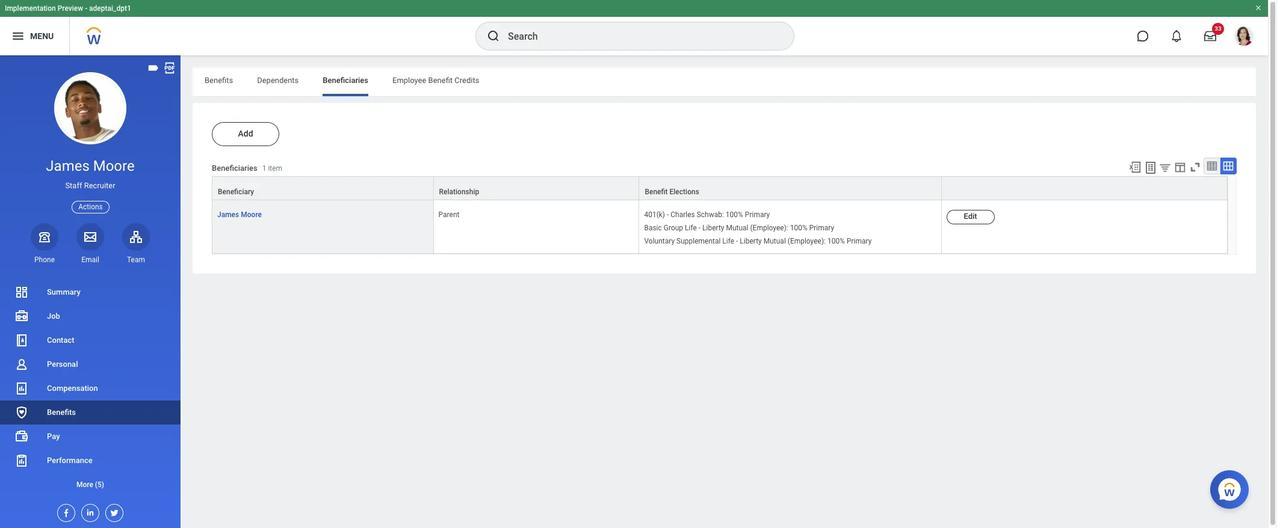 Task type: vqa. For each thing, say whether or not it's contained in the screenshot.
Benefit within the tab list
yes



Task type: describe. For each thing, give the bounding box(es) containing it.
pay
[[47, 432, 60, 441]]

basic
[[644, 224, 662, 232]]

actions
[[78, 203, 103, 211]]

performance
[[47, 456, 93, 465]]

401(k) - charles schwab: 100% primary basic group life - liberty mutual  (employee): 100% primary
[[644, 211, 835, 232]]

item
[[268, 165, 282, 173]]

(5)
[[95, 481, 104, 489]]

team james moore element
[[122, 255, 150, 265]]

benefit elections
[[645, 188, 700, 196]]

- right 401(k)
[[667, 211, 669, 219]]

job link
[[0, 305, 181, 329]]

facebook image
[[58, 505, 71, 518]]

more (5) button
[[0, 478, 181, 492]]

export to worksheets image
[[1144, 161, 1158, 175]]

team link
[[122, 223, 150, 265]]

staff
[[65, 181, 82, 190]]

list containing summary
[[0, 281, 181, 497]]

menu
[[30, 31, 54, 41]]

Search Workday  search field
[[508, 23, 769, 49]]

beneficiary
[[218, 188, 254, 196]]

contact
[[47, 336, 74, 345]]

james inside "navigation pane" region
[[46, 158, 90, 175]]

actions button
[[72, 201, 109, 214]]

- inside menu banner
[[85, 4, 87, 13]]

more (5) button
[[0, 473, 181, 497]]

summary image
[[14, 285, 29, 300]]

tab list containing benefits
[[193, 67, 1257, 96]]

group
[[664, 224, 683, 232]]

mail image
[[83, 230, 98, 244]]

close environment banner image
[[1255, 4, 1263, 11]]

profile logan mcneil image
[[1235, 26, 1254, 48]]

- up supplemental
[[699, 224, 701, 232]]

view printable version (pdf) image
[[163, 61, 176, 75]]

life inside the 401(k) - charles schwab: 100% primary basic group life - liberty mutual  (employee): 100% primary
[[685, 224, 697, 232]]

staff recruiter
[[65, 181, 115, 190]]

voluntary
[[644, 237, 675, 246]]

expand table image
[[1223, 160, 1235, 172]]

view team image
[[129, 230, 143, 244]]

add button
[[212, 122, 279, 146]]

benefits image
[[14, 406, 29, 420]]

email james moore element
[[76, 255, 104, 265]]

navigation pane region
[[0, 55, 181, 529]]

tag image
[[147, 61, 160, 75]]

contact link
[[0, 329, 181, 353]]

2 horizontal spatial primary
[[847, 237, 872, 246]]

benefits inside "navigation pane" region
[[47, 408, 76, 417]]

33
[[1215, 25, 1222, 32]]

implementation
[[5, 4, 56, 13]]

export to excel image
[[1129, 161, 1142, 174]]

compensation
[[47, 384, 98, 393]]

menu button
[[0, 17, 69, 55]]

edit row
[[212, 201, 1228, 254]]

401(k)
[[644, 211, 665, 219]]

100% inside "voluntary supplemental life - liberty mutual  (employee): 100% primary" element
[[828, 237, 845, 246]]

phone james moore element
[[31, 255, 58, 265]]

compensation image
[[14, 382, 29, 396]]

james inside edit row
[[217, 211, 239, 219]]

0 vertical spatial 100%
[[726, 211, 743, 219]]

phone
[[34, 256, 55, 264]]

beneficiaries 1 item
[[212, 164, 282, 173]]

menu banner
[[0, 0, 1269, 55]]

1 horizontal spatial mutual
[[764, 237, 786, 246]]

1
[[262, 165, 266, 173]]



Task type: locate. For each thing, give the bounding box(es) containing it.
basic group life - liberty mutual  (employee): 100% primary element
[[644, 222, 835, 232]]

1 vertical spatial life
[[723, 237, 735, 246]]

adeptai_dpt1
[[89, 4, 131, 13]]

1 vertical spatial moore
[[241, 211, 262, 219]]

1 horizontal spatial life
[[723, 237, 735, 246]]

employee
[[393, 76, 427, 85]]

edit button
[[947, 210, 995, 225]]

summary link
[[0, 281, 181, 305]]

add
[[238, 129, 253, 138]]

tab list
[[193, 67, 1257, 96]]

0 vertical spatial (employee):
[[750, 224, 789, 232]]

contact image
[[14, 334, 29, 348]]

0 vertical spatial moore
[[93, 158, 135, 175]]

personal
[[47, 360, 78, 369]]

phone image
[[36, 230, 53, 244]]

implementation preview -   adeptai_dpt1
[[5, 4, 131, 13]]

beneficiary button
[[213, 177, 433, 200]]

elections
[[670, 188, 700, 196]]

moore inside "navigation pane" region
[[93, 158, 135, 175]]

beneficiaries
[[323, 76, 368, 85], [212, 164, 258, 173]]

liberty inside the 401(k) - charles schwab: 100% primary basic group life - liberty mutual  (employee): 100% primary
[[703, 224, 725, 232]]

benefits left dependents
[[205, 76, 233, 85]]

relationship button
[[434, 177, 639, 200]]

-
[[85, 4, 87, 13], [667, 211, 669, 219], [699, 224, 701, 232], [736, 237, 738, 246]]

1 horizontal spatial benefits
[[205, 76, 233, 85]]

toolbar
[[1123, 158, 1237, 176]]

email
[[81, 256, 99, 264]]

moore
[[93, 158, 135, 175], [241, 211, 262, 219]]

twitter image
[[106, 505, 119, 518]]

mutual inside the 401(k) - charles schwab: 100% primary basic group life - liberty mutual  (employee): 100% primary
[[726, 224, 749, 232]]

mutual down basic group life - liberty mutual  (employee): 100% primary element
[[764, 237, 786, 246]]

james down beneficiary
[[217, 211, 239, 219]]

0 vertical spatial benefits
[[205, 76, 233, 85]]

supplemental
[[677, 237, 721, 246]]

mutual up "voluntary supplemental life - liberty mutual  (employee): 100% primary" element
[[726, 224, 749, 232]]

james moore down beneficiary
[[217, 211, 262, 219]]

1 vertical spatial beneficiaries
[[212, 164, 258, 173]]

phone button
[[31, 223, 58, 265]]

pay link
[[0, 425, 181, 449]]

inbox large image
[[1205, 30, 1217, 42]]

select to filter grid data image
[[1159, 161, 1172, 174]]

james moore up staff recruiter
[[46, 158, 135, 175]]

schwab:
[[697, 211, 724, 219]]

more
[[76, 481, 93, 489]]

benefit elections button
[[640, 177, 941, 200]]

items selected list
[[644, 208, 891, 246]]

0 vertical spatial james
[[46, 158, 90, 175]]

list
[[0, 281, 181, 497]]

0 vertical spatial liberty
[[703, 224, 725, 232]]

voluntary supplemental life - liberty mutual  (employee): 100% primary element
[[644, 235, 872, 246]]

benefit inside popup button
[[645, 188, 668, 196]]

2 horizontal spatial 100%
[[828, 237, 845, 246]]

0 vertical spatial mutual
[[726, 224, 749, 232]]

row containing beneficiary
[[212, 176, 1228, 201]]

team
[[127, 256, 145, 264]]

1 vertical spatial benefits
[[47, 408, 76, 417]]

fullscreen image
[[1189, 161, 1202, 174]]

100%
[[726, 211, 743, 219], [790, 224, 808, 232], [828, 237, 845, 246]]

0 vertical spatial james moore
[[46, 158, 135, 175]]

liberty down schwab:
[[703, 224, 725, 232]]

linkedin image
[[82, 505, 95, 518]]

(employee): up "voluntary supplemental life - liberty mutual  (employee): 100% primary" element
[[750, 224, 789, 232]]

recruiter
[[84, 181, 115, 190]]

0 vertical spatial beneficiaries
[[323, 76, 368, 85]]

0 horizontal spatial james moore
[[46, 158, 135, 175]]

1 vertical spatial (employee):
[[788, 237, 826, 246]]

job
[[47, 312, 60, 321]]

1 vertical spatial benefit
[[645, 188, 668, 196]]

compensation link
[[0, 377, 181, 401]]

benefits
[[205, 76, 233, 85], [47, 408, 76, 417]]

job image
[[14, 309, 29, 324]]

2 vertical spatial 100%
[[828, 237, 845, 246]]

1 vertical spatial primary
[[810, 224, 835, 232]]

dependents
[[257, 76, 299, 85]]

1 vertical spatial mutual
[[764, 237, 786, 246]]

0 vertical spatial primary
[[745, 211, 770, 219]]

0 vertical spatial life
[[685, 224, 697, 232]]

personal image
[[14, 358, 29, 372]]

james moore link
[[217, 208, 262, 219]]

click to view/edit grid preferences image
[[1174, 161, 1187, 174]]

benefit left credits
[[428, 76, 453, 85]]

1 horizontal spatial james
[[217, 211, 239, 219]]

james moore inside "navigation pane" region
[[46, 158, 135, 175]]

pay image
[[14, 430, 29, 444]]

employee benefit credits
[[393, 76, 479, 85]]

benefit up 401(k)
[[645, 188, 668, 196]]

0 horizontal spatial mutual
[[726, 224, 749, 232]]

1 horizontal spatial james moore
[[217, 211, 262, 219]]

1 vertical spatial 100%
[[790, 224, 808, 232]]

1 horizontal spatial moore
[[241, 211, 262, 219]]

performance image
[[14, 454, 29, 468]]

credits
[[455, 76, 479, 85]]

parent
[[439, 211, 460, 219]]

(employee): inside the 401(k) - charles schwab: 100% primary basic group life - liberty mutual  (employee): 100% primary
[[750, 224, 789, 232]]

1 horizontal spatial primary
[[810, 224, 835, 232]]

liberty
[[703, 224, 725, 232], [740, 237, 762, 246]]

- right preview
[[85, 4, 87, 13]]

voluntary supplemental life - liberty mutual  (employee): 100% primary
[[644, 237, 872, 246]]

0 horizontal spatial moore
[[93, 158, 135, 175]]

0 horizontal spatial liberty
[[703, 224, 725, 232]]

edit
[[964, 212, 978, 221]]

preview
[[58, 4, 83, 13]]

0 horizontal spatial life
[[685, 224, 697, 232]]

personal link
[[0, 353, 181, 377]]

1 horizontal spatial 100%
[[790, 224, 808, 232]]

notifications large image
[[1171, 30, 1183, 42]]

moore down beneficiary
[[241, 211, 262, 219]]

0 horizontal spatial benefit
[[428, 76, 453, 85]]

beneficiaries for beneficiaries
[[323, 76, 368, 85]]

0 vertical spatial benefit
[[428, 76, 453, 85]]

moore inside edit row
[[241, 211, 262, 219]]

(employee): down benefit elections popup button
[[788, 237, 826, 246]]

1 horizontal spatial liberty
[[740, 237, 762, 246]]

james moore inside edit row
[[217, 211, 262, 219]]

1 vertical spatial james
[[217, 211, 239, 219]]

charles
[[671, 211, 695, 219]]

search image
[[486, 29, 501, 43]]

james up staff
[[46, 158, 90, 175]]

1 vertical spatial james moore
[[217, 211, 262, 219]]

401(k) - charles schwab: 100% primary element
[[644, 208, 770, 219]]

benefit
[[428, 76, 453, 85], [645, 188, 668, 196]]

justify image
[[11, 29, 25, 43]]

james
[[46, 158, 90, 175], [217, 211, 239, 219]]

0 horizontal spatial benefits
[[47, 408, 76, 417]]

moore up recruiter
[[93, 158, 135, 175]]

2 vertical spatial primary
[[847, 237, 872, 246]]

primary
[[745, 211, 770, 219], [810, 224, 835, 232], [847, 237, 872, 246]]

(employee):
[[750, 224, 789, 232], [788, 237, 826, 246]]

more (5)
[[76, 481, 104, 489]]

0 horizontal spatial beneficiaries
[[212, 164, 258, 173]]

performance link
[[0, 449, 181, 473]]

liberty down basic group life - liberty mutual  (employee): 100% primary element
[[740, 237, 762, 246]]

0 horizontal spatial primary
[[745, 211, 770, 219]]

summary
[[47, 288, 81, 297]]

beneficiaries for beneficiaries 1 item
[[212, 164, 258, 173]]

life
[[685, 224, 697, 232], [723, 237, 735, 246]]

benefits link
[[0, 401, 181, 425]]

row
[[212, 176, 1228, 201]]

table image
[[1207, 160, 1219, 172]]

email button
[[76, 223, 104, 265]]

0 horizontal spatial james
[[46, 158, 90, 175]]

1 horizontal spatial benefit
[[645, 188, 668, 196]]

benefits up the pay
[[47, 408, 76, 417]]

mutual
[[726, 224, 749, 232], [764, 237, 786, 246]]

1 horizontal spatial beneficiaries
[[323, 76, 368, 85]]

- down basic group life - liberty mutual  (employee): 100% primary element
[[736, 237, 738, 246]]

life down basic group life - liberty mutual  (employee): 100% primary element
[[723, 237, 735, 246]]

33 button
[[1198, 23, 1225, 49]]

0 horizontal spatial 100%
[[726, 211, 743, 219]]

relationship
[[439, 188, 479, 196]]

james moore
[[46, 158, 135, 175], [217, 211, 262, 219]]

life up supplemental
[[685, 224, 697, 232]]

(employee): inside "voluntary supplemental life - liberty mutual  (employee): 100% primary" element
[[788, 237, 826, 246]]

1 vertical spatial liberty
[[740, 237, 762, 246]]



